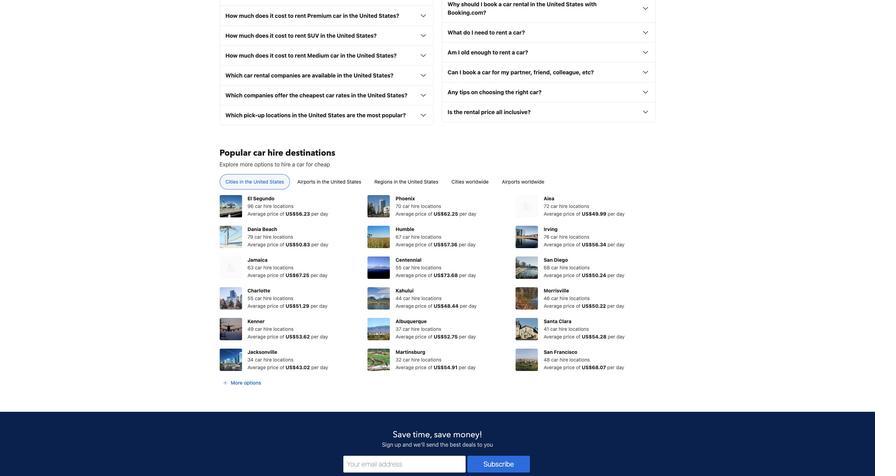 Task type: locate. For each thing, give the bounding box(es) containing it.
rent left premium
[[295, 13, 306, 19]]

san
[[544, 257, 553, 263], [544, 350, 553, 355]]

per right us$50.83
[[311, 242, 319, 248]]

per right the us$50.22
[[607, 303, 615, 309]]

day for kahului 44 car hire locations average price of us$48.44 per day
[[469, 303, 477, 309]]

1 which from the top
[[226, 72, 243, 79]]

1 horizontal spatial airports
[[502, 179, 520, 185]]

day right the us$50.22
[[616, 303, 624, 309]]

in inside dropdown button
[[351, 92, 356, 99]]

1 vertical spatial companies
[[244, 92, 273, 99]]

save
[[393, 430, 411, 441]]

average down 49
[[248, 334, 266, 340]]

locations up us$56.23
[[273, 203, 294, 209]]

best
[[450, 442, 461, 448]]

day right us$43.02
[[320, 365, 328, 371]]

the up el
[[245, 179, 252, 185]]

cities for cities in the united states
[[226, 179, 238, 185]]

options
[[254, 162, 273, 168], [244, 380, 261, 386]]

need
[[475, 29, 488, 36]]

is
[[448, 109, 452, 115]]

san inside 'san francisco 48 car hire locations average price of us$68.07 per day'
[[544, 350, 553, 355]]

locations up us$52.75
[[421, 326, 441, 332]]

car inside the aiea 72 car hire locations average price of us$49.99 per day
[[551, 203, 558, 209]]

day inside albuquerque 37 car hire locations average price of us$52.75 per day
[[468, 334, 476, 340]]

price
[[481, 109, 495, 115], [267, 211, 278, 217], [415, 211, 427, 217], [563, 211, 575, 217], [267, 242, 278, 248], [415, 242, 427, 248], [563, 242, 575, 248], [267, 273, 278, 279], [415, 273, 427, 279], [563, 273, 575, 279], [267, 303, 278, 309], [415, 303, 427, 309], [563, 303, 575, 309], [267, 334, 278, 340], [415, 334, 427, 340], [563, 334, 575, 340], [267, 365, 278, 371], [415, 365, 427, 371], [563, 365, 575, 371]]

companies up the pick-
[[244, 92, 273, 99]]

us$53.62
[[286, 334, 310, 340]]

car? for what do i need to rent a car?
[[513, 29, 525, 36]]

locations up us$48.44 on the bottom of the page
[[421, 296, 442, 302]]

tab list
[[214, 174, 661, 190]]

0 horizontal spatial worldwide
[[466, 179, 489, 185]]

day right us$73.68 on the bottom
[[468, 273, 476, 279]]

day for kenner 49 car hire locations average price of us$53.62 per day
[[320, 334, 328, 340]]

per for irving 76 car hire locations average price of us$56.34 per day
[[608, 242, 615, 248]]

price up jacksonville
[[267, 334, 278, 340]]

1 horizontal spatial up
[[395, 442, 401, 448]]

1 vertical spatial up
[[395, 442, 401, 448]]

2 vertical spatial cost
[[275, 53, 287, 59]]

day for humble 67 car hire locations average price of us$57.36 per day
[[468, 242, 476, 248]]

sign
[[382, 442, 393, 448]]

is the rental price all inclusive? button
[[448, 108, 650, 116]]

of inside jamaica 63 car hire locations average price of us$67.25 per day
[[280, 273, 284, 279]]

day inside san diego 68 car hire locations average price of us$50.24 per day
[[616, 273, 625, 279]]

per right us$68.07
[[607, 365, 615, 371]]

can i book a car for my partner, friend, colleague, etc? button
[[448, 68, 650, 77]]

0 vertical spatial are
[[302, 72, 311, 79]]

states up phoenix 70 car hire locations average price of us$62.25 per day
[[424, 179, 438, 185]]

cost inside how much does it cost to rent medium car in the united states? dropdown button
[[275, 53, 287, 59]]

1 vertical spatial cost
[[275, 33, 287, 39]]

per
[[311, 211, 319, 217], [460, 211, 467, 217], [608, 211, 615, 217], [311, 242, 319, 248], [459, 242, 466, 248], [608, 242, 615, 248], [311, 273, 318, 279], [459, 273, 467, 279], [608, 273, 615, 279], [311, 303, 318, 309], [460, 303, 467, 309], [607, 303, 615, 309], [311, 334, 319, 340], [459, 334, 467, 340], [608, 334, 615, 340], [311, 365, 319, 371], [459, 365, 466, 371], [607, 365, 615, 371]]

2 vertical spatial which
[[226, 112, 243, 119]]

cost for suv
[[275, 33, 287, 39]]

states inside "button"
[[270, 179, 284, 185]]

rental inside dropdown button
[[464, 109, 480, 115]]

2 it from the top
[[270, 33, 274, 39]]

0 vertical spatial does
[[255, 13, 269, 19]]

cheapest
[[300, 92, 325, 99]]

locations down clara
[[569, 326, 589, 332]]

day right us$62.25 on the top of page
[[468, 211, 476, 217]]

companies inside dropdown button
[[271, 72, 301, 79]]

book right should on the right top of page
[[484, 1, 497, 7]]

of left us$52.75
[[428, 334, 433, 340]]

0 horizontal spatial are
[[302, 72, 311, 79]]

i inside can i book a car for my partner, friend, colleague, etc? dropdown button
[[460, 69, 461, 76]]

1 cost from the top
[[275, 13, 287, 19]]

per right us$48.44 on the bottom of the page
[[460, 303, 467, 309]]

airports
[[297, 179, 315, 185], [502, 179, 520, 185]]

airports inside button
[[297, 179, 315, 185]]

locations up the us$50.22
[[570, 296, 590, 302]]

per for charlotte 55 car hire locations average price of us$51.29 per day
[[311, 303, 318, 309]]

per inside 'kenner 49 car hire locations average price of us$53.62 per day'
[[311, 334, 319, 340]]

states
[[566, 1, 584, 7], [328, 112, 345, 119], [270, 179, 284, 185], [347, 179, 361, 185], [424, 179, 438, 185]]

2 cities from the left
[[452, 179, 464, 185]]

day right us$48.44 on the bottom of the page
[[469, 303, 477, 309]]

to left suv
[[288, 33, 294, 39]]

0 horizontal spatial up
[[258, 112, 265, 119]]

time,
[[413, 430, 432, 441]]

us$50.22
[[582, 303, 606, 309]]

jamaica 63 car hire locations average price of us$67.25 per day
[[248, 257, 328, 279]]

hire inside martinsburg 32 car hire locations average price of us$54.91 per day
[[411, 357, 420, 363]]

companies inside dropdown button
[[244, 92, 273, 99]]

cost for premium
[[275, 13, 287, 19]]

1 cities from the left
[[226, 179, 238, 185]]

1 horizontal spatial book
[[484, 1, 497, 7]]

worldwide
[[466, 179, 489, 185], [521, 179, 544, 185]]

cities for cities worldwide
[[452, 179, 464, 185]]

albuquerque 37 car hire locations average price of us$52.75 per day
[[396, 319, 476, 340]]

cheap car hire in irving image
[[516, 226, 538, 249]]

average for kenner 49 car hire locations average price of us$53.62 per day
[[248, 334, 266, 340]]

cost
[[275, 13, 287, 19], [275, 33, 287, 39], [275, 53, 287, 59]]

day right us$50.83
[[320, 242, 328, 248]]

subscribe
[[484, 461, 514, 469]]

locations inside 'san francisco 48 car hire locations average price of us$68.07 per day'
[[570, 357, 590, 363]]

francisco
[[554, 350, 578, 355]]

locations up us$51.29
[[273, 296, 293, 302]]

which for which car rental companies are available in the united states?
[[226, 72, 243, 79]]

price inside santa clara 41 car hire locations average price of us$54.28 per day
[[563, 334, 575, 340]]

price inside jamaica 63 car hire locations average price of us$67.25 per day
[[267, 273, 278, 279]]

locations up us$67.25
[[273, 265, 294, 271]]

united inside airports in the united states button
[[331, 179, 346, 185]]

states?
[[379, 13, 399, 19], [356, 33, 377, 39], [376, 53, 397, 59], [373, 72, 394, 79], [387, 92, 408, 99]]

1 vertical spatial car?
[[516, 49, 528, 56]]

cities worldwide
[[452, 179, 489, 185]]

rent for how much does it cost to rent medium car in the united states?
[[295, 53, 306, 59]]

rent inside dropdown button
[[499, 49, 511, 56]]

1 vertical spatial 55
[[248, 296, 254, 302]]

for left my
[[492, 69, 500, 76]]

average inside the 'morrisville 46 car hire locations average price of us$50.22 per day'
[[544, 303, 562, 309]]

are left available
[[302, 72, 311, 79]]

per for martinsburg 32 car hire locations average price of us$54.91 per day
[[459, 365, 466, 371]]

regions
[[375, 179, 393, 185]]

0 vertical spatial it
[[270, 13, 274, 19]]

states? inside dropdown button
[[373, 72, 394, 79]]

average for albuquerque 37 car hire locations average price of us$52.75 per day
[[396, 334, 414, 340]]

per inside el segundo 96 car hire locations average price of us$56.23 per day
[[311, 211, 319, 217]]

0 horizontal spatial rental
[[254, 72, 270, 79]]

day for aiea 72 car hire locations average price of us$49.99 per day
[[617, 211, 625, 217]]

cheap car hire in centennial image
[[368, 257, 390, 279]]

day inside jamaica 63 car hire locations average price of us$67.25 per day
[[320, 273, 328, 279]]

0 vertical spatial for
[[492, 69, 500, 76]]

per right us$73.68 on the bottom
[[459, 273, 467, 279]]

price left us$49.99
[[563, 211, 575, 217]]

0 vertical spatial how
[[226, 13, 238, 19]]

0 horizontal spatial airports
[[297, 179, 315, 185]]

0 vertical spatial book
[[484, 1, 497, 7]]

average inside charlotte 55 car hire locations average price of us$51.29 per day
[[248, 303, 266, 309]]

of left the us$50.22
[[576, 303, 581, 309]]

i
[[481, 1, 483, 7], [472, 29, 473, 36], [458, 49, 460, 56], [460, 69, 461, 76]]

states? inside dropdown button
[[387, 92, 408, 99]]

day right us$68.07
[[616, 365, 624, 371]]

book
[[484, 1, 497, 7], [463, 69, 476, 76]]

per right us$51.29
[[311, 303, 318, 309]]

us$62.25
[[434, 211, 458, 217]]

0 vertical spatial which
[[226, 72, 243, 79]]

book inside why should i book a car rental in the united states with booking.com?
[[484, 1, 497, 7]]

price inside 'kenner 49 car hire locations average price of us$53.62 per day'
[[267, 334, 278, 340]]

us$54.28
[[582, 334, 607, 340]]

day right us$54.28
[[617, 334, 625, 340]]

per inside the 'morrisville 46 car hire locations average price of us$50.22 per day'
[[607, 303, 615, 309]]

day for charlotte 55 car hire locations average price of us$51.29 per day
[[319, 303, 328, 309]]

average down 70
[[396, 211, 414, 217]]

jamaica
[[248, 257, 268, 263]]

price up beach
[[267, 211, 278, 217]]

day inside phoenix 70 car hire locations average price of us$62.25 per day
[[468, 211, 476, 217]]

1 much from the top
[[239, 13, 254, 19]]

options inside button
[[244, 380, 261, 386]]

humble 67 car hire locations average price of us$57.36 per day
[[396, 227, 476, 248]]

2 vertical spatial how
[[226, 53, 238, 59]]

of left us$54.28
[[576, 334, 581, 340]]

average for jamaica 63 car hire locations average price of us$67.25 per day
[[248, 273, 266, 279]]

to inside 'dropdown button'
[[489, 29, 495, 36]]

average inside albuquerque 37 car hire locations average price of us$52.75 per day
[[396, 334, 414, 340]]

price down albuquerque
[[415, 334, 427, 340]]

2 vertical spatial does
[[255, 53, 269, 59]]

1 horizontal spatial worldwide
[[521, 179, 544, 185]]

does for how much does it cost to rent medium car in the united states?
[[255, 53, 269, 59]]

us$50.83
[[286, 242, 310, 248]]

locations inside the 'morrisville 46 car hire locations average price of us$50.22 per day'
[[570, 296, 590, 302]]

which for which companies offer the cheapest car rates in the united states?
[[226, 92, 243, 99]]

2 san from the top
[[544, 350, 553, 355]]

day inside santa clara 41 car hire locations average price of us$54.28 per day
[[617, 334, 625, 340]]

of inside martinsburg 32 car hire locations average price of us$54.91 per day
[[428, 365, 433, 371]]

per right us$49.99
[[608, 211, 615, 217]]

locations inside humble 67 car hire locations average price of us$57.36 per day
[[421, 234, 441, 240]]

us$56.23
[[286, 211, 310, 217]]

the up what do i need to rent a car? 'dropdown button'
[[537, 1, 545, 7]]

0 vertical spatial car?
[[513, 29, 525, 36]]

0 vertical spatial up
[[258, 112, 265, 119]]

which for which pick-up locations in the united states are the most popular?
[[226, 112, 243, 119]]

per inside jacksonville 34 car hire locations average price of us$43.02 per day
[[311, 365, 319, 371]]

of for albuquerque 37 car hire locations average price of us$52.75 per day
[[428, 334, 433, 340]]

0 horizontal spatial cities
[[226, 179, 238, 185]]

per for phoenix 70 car hire locations average price of us$62.25 per day
[[460, 211, 467, 217]]

rental
[[513, 1, 529, 7], [254, 72, 270, 79], [464, 109, 480, 115]]

day inside 'san francisco 48 car hire locations average price of us$68.07 per day'
[[616, 365, 624, 371]]

3 how from the top
[[226, 53, 238, 59]]

70
[[396, 203, 401, 209]]

of inside albuquerque 37 car hire locations average price of us$52.75 per day
[[428, 334, 433, 340]]

1 how from the top
[[226, 13, 238, 19]]

3 it from the top
[[270, 53, 274, 59]]

how
[[226, 13, 238, 19], [226, 33, 238, 39], [226, 53, 238, 59]]

1 horizontal spatial for
[[492, 69, 500, 76]]

2 much from the top
[[239, 33, 254, 39]]

the
[[537, 1, 545, 7], [349, 13, 358, 19], [327, 33, 336, 39], [347, 53, 356, 59], [343, 72, 352, 79], [505, 89, 514, 95], [289, 92, 298, 99], [357, 92, 366, 99], [454, 109, 463, 115], [298, 112, 307, 119], [357, 112, 366, 119], [245, 179, 252, 185], [322, 179, 329, 185], [399, 179, 406, 185], [440, 442, 448, 448]]

in right rates
[[351, 92, 356, 99]]

average for irving 76 car hire locations average price of us$56.34 per day
[[544, 242, 562, 248]]

day
[[320, 211, 328, 217], [468, 211, 476, 217], [617, 211, 625, 217], [320, 242, 328, 248], [468, 242, 476, 248], [617, 242, 625, 248], [320, 273, 328, 279], [468, 273, 476, 279], [616, 273, 625, 279], [319, 303, 328, 309], [469, 303, 477, 309], [616, 303, 624, 309], [320, 334, 328, 340], [468, 334, 476, 340], [617, 334, 625, 340], [320, 365, 328, 371], [468, 365, 476, 371], [616, 365, 624, 371]]

day inside jacksonville 34 car hire locations average price of us$43.02 per day
[[320, 365, 328, 371]]

price up centennial at the left bottom of page
[[415, 242, 427, 248]]

price inside the 'morrisville 46 car hire locations average price of us$50.22 per day'
[[563, 303, 575, 309]]

book right can
[[463, 69, 476, 76]]

of for irving 76 car hire locations average price of us$56.34 per day
[[576, 242, 581, 248]]

2 vertical spatial car?
[[530, 89, 542, 95]]

per inside charlotte 55 car hire locations average price of us$51.29 per day
[[311, 303, 318, 309]]

hire inside irving 76 car hire locations average price of us$56.34 per day
[[559, 234, 568, 240]]

airports in the united states
[[297, 179, 361, 185]]

car inside charlotte 55 car hire locations average price of us$51.29 per day
[[255, 296, 262, 302]]

airports worldwide
[[502, 179, 544, 185]]

2 vertical spatial it
[[270, 53, 274, 59]]

price left us$62.25 on the top of page
[[415, 211, 427, 217]]

of for humble 67 car hire locations average price of us$57.36 per day
[[428, 242, 433, 248]]

save time, save money! sign up and we'll send the best deals to you
[[382, 430, 493, 448]]

price inside san diego 68 car hire locations average price of us$50.24 per day
[[563, 273, 575, 279]]

send
[[426, 442, 439, 448]]

average down 48
[[544, 365, 562, 371]]

average inside 'kenner 49 car hire locations average price of us$53.62 per day'
[[248, 334, 266, 340]]

states left with
[[566, 1, 584, 7]]

1 vertical spatial rental
[[254, 72, 270, 79]]

cheap car hire in aiea image
[[516, 195, 538, 218]]

in up what do i need to rent a car? 'dropdown button'
[[530, 1, 535, 7]]

3 much from the top
[[239, 53, 254, 59]]

states for cities in the united states
[[270, 179, 284, 185]]

0 vertical spatial 55
[[396, 265, 402, 271]]

of for morrisville 46 car hire locations average price of us$50.22 per day
[[576, 303, 581, 309]]

hire inside the aiea 72 car hire locations average price of us$49.99 per day
[[559, 203, 568, 209]]

2 does from the top
[[255, 33, 269, 39]]

locations inside martinsburg 32 car hire locations average price of us$54.91 per day
[[421, 357, 442, 363]]

the inside why should i book a car rental in the united states with booking.com?
[[537, 1, 545, 7]]

per inside kahului 44 car hire locations average price of us$48.44 per day
[[460, 303, 467, 309]]

1 airports from the left
[[297, 179, 315, 185]]

cheap car hire in kahului image
[[368, 288, 390, 310]]

to left the you
[[477, 442, 483, 448]]

inclusive?
[[504, 109, 531, 115]]

i left old in the top of the page
[[458, 49, 460, 56]]

of left us$43.02
[[280, 365, 284, 371]]

car inside dania beach 79 car hire locations average price of us$50.83 per day
[[255, 234, 262, 240]]

average for centennial 55 car hire locations average price of us$73.68 per day
[[396, 273, 414, 279]]

in inside dropdown button
[[337, 72, 342, 79]]

2 cost from the top
[[275, 33, 287, 39]]

regions in the united states
[[375, 179, 438, 185]]

per right us$56.34
[[608, 242, 615, 248]]

0 vertical spatial options
[[254, 162, 273, 168]]

per inside jamaica 63 car hire locations average price of us$67.25 per day
[[311, 273, 318, 279]]

cheap car hire in martinsburg image
[[368, 349, 390, 372]]

jacksonville 34 car hire locations average price of us$43.02 per day
[[248, 350, 328, 371]]

are down rates
[[347, 112, 355, 119]]

average inside jacksonville 34 car hire locations average price of us$43.02 per day
[[248, 365, 266, 371]]

tab list containing cities in the united states
[[214, 174, 661, 190]]

any
[[448, 89, 458, 95]]

a inside 'dropdown button'
[[509, 29, 512, 36]]

0 vertical spatial san
[[544, 257, 553, 263]]

day right us$49.99
[[617, 211, 625, 217]]

states down rates
[[328, 112, 345, 119]]

phoenix
[[396, 196, 415, 202]]

3 cost from the top
[[275, 53, 287, 59]]

and
[[403, 442, 412, 448]]

average down 37
[[396, 334, 414, 340]]

68
[[544, 265, 550, 271]]

car? right right
[[530, 89, 542, 95]]

2 vertical spatial much
[[239, 53, 254, 59]]

0 vertical spatial rental
[[513, 1, 529, 7]]

price down martinsburg
[[415, 365, 427, 371]]

of inside humble 67 car hire locations average price of us$57.36 per day
[[428, 242, 433, 248]]

are inside which car rental companies are available in the united states? dropdown button
[[302, 72, 311, 79]]

cheap car hire in phoenix image
[[368, 195, 390, 218]]

martinsburg 32 car hire locations average price of us$54.91 per day
[[396, 350, 476, 371]]

2 worldwide from the left
[[521, 179, 544, 185]]

average down the 63
[[248, 273, 266, 279]]

to down how much does it cost to rent suv in the united states?
[[288, 53, 294, 59]]

per inside humble 67 car hire locations average price of us$57.36 per day
[[459, 242, 466, 248]]

2 airports from the left
[[502, 179, 520, 185]]

per right us$67.25
[[311, 273, 318, 279]]

jacksonville
[[248, 350, 277, 355]]

to right enough
[[493, 49, 498, 56]]

0 vertical spatial companies
[[271, 72, 301, 79]]

price up diego
[[563, 242, 575, 248]]

a
[[499, 1, 502, 7], [509, 29, 512, 36], [512, 49, 515, 56], [478, 69, 481, 76], [292, 162, 295, 168]]

car? down why should i book a car rental in the united states with booking.com?
[[513, 29, 525, 36]]

why
[[448, 1, 460, 7]]

diego
[[554, 257, 568, 263]]

2 how from the top
[[226, 33, 238, 39]]

companies
[[271, 72, 301, 79], [244, 92, 273, 99]]

of left us$48.44 on the bottom of the page
[[428, 303, 433, 309]]

day inside dania beach 79 car hire locations average price of us$50.83 per day
[[320, 242, 328, 248]]

to up cities in the united states
[[275, 162, 280, 168]]

hire inside humble 67 car hire locations average price of us$57.36 per day
[[411, 234, 420, 240]]

55 for centennial
[[396, 265, 402, 271]]

save
[[434, 430, 451, 441]]

2 vertical spatial rental
[[464, 109, 480, 115]]

which inside dropdown button
[[226, 92, 243, 99]]

0 vertical spatial cost
[[275, 13, 287, 19]]

1 vertical spatial which
[[226, 92, 243, 99]]

average down the 46 in the bottom of the page
[[544, 303, 562, 309]]

cheap car hire in albuquerque image
[[368, 318, 390, 341]]

cheap car hire in el segundo image
[[220, 195, 242, 218]]

cost left suv
[[275, 33, 287, 39]]

up
[[258, 112, 265, 119], [395, 442, 401, 448]]

average inside humble 67 car hire locations average price of us$57.36 per day
[[396, 242, 414, 248]]

of left "us$50.24"
[[576, 273, 581, 279]]

price down diego
[[563, 273, 575, 279]]

1 horizontal spatial are
[[347, 112, 355, 119]]

which inside dropdown button
[[226, 72, 243, 79]]

day for martinsburg 32 car hire locations average price of us$54.91 per day
[[468, 365, 476, 371]]

any tips on choosing the right car? button
[[448, 88, 650, 97]]

average for martinsburg 32 car hire locations average price of us$54.91 per day
[[396, 365, 414, 371]]

1 horizontal spatial cities
[[452, 179, 464, 185]]

of inside dania beach 79 car hire locations average price of us$50.83 per day
[[280, 242, 284, 248]]

of left us$54.91
[[428, 365, 433, 371]]

1 worldwide from the left
[[466, 179, 489, 185]]

1 vertical spatial it
[[270, 33, 274, 39]]

a right should on the right top of page
[[499, 1, 502, 7]]

a up the can i book a car for my partner, friend, colleague, etc?
[[512, 49, 515, 56]]

more
[[231, 380, 243, 386]]

per inside the aiea 72 car hire locations average price of us$49.99 per day
[[608, 211, 615, 217]]

car inside santa clara 41 car hire locations average price of us$54.28 per day
[[550, 326, 558, 332]]

1 vertical spatial are
[[347, 112, 355, 119]]

1 horizontal spatial rental
[[464, 109, 480, 115]]

you
[[484, 442, 493, 448]]

1 it from the top
[[270, 13, 274, 19]]

3 which from the top
[[226, 112, 243, 119]]

2 horizontal spatial rental
[[513, 1, 529, 7]]

per right us$54.28
[[608, 334, 615, 340]]

us$50.24
[[582, 273, 606, 279]]

rental inside why should i book a car rental in the united states with booking.com?
[[513, 1, 529, 7]]

of left us$68.07
[[576, 365, 581, 371]]

san inside san diego 68 car hire locations average price of us$50.24 per day
[[544, 257, 553, 263]]

per for jacksonville 34 car hire locations average price of us$43.02 per day
[[311, 365, 319, 371]]

cheap car hire in santa clara image
[[516, 318, 538, 341]]

day inside the 'morrisville 46 car hire locations average price of us$50.22 per day'
[[616, 303, 624, 309]]

it
[[270, 13, 274, 19], [270, 33, 274, 39], [270, 53, 274, 59]]

worldwide for cities worldwide
[[466, 179, 489, 185]]

1 vertical spatial for
[[306, 162, 313, 168]]

car inside el segundo 96 car hire locations average price of us$56.23 per day
[[255, 203, 262, 209]]

1 vertical spatial san
[[544, 350, 553, 355]]

price up charlotte
[[267, 273, 278, 279]]

1 san from the top
[[544, 257, 553, 263]]

2 which from the top
[[226, 92, 243, 99]]

charlotte
[[248, 288, 270, 294]]

it for suv
[[270, 33, 274, 39]]

in down more
[[240, 179, 244, 185]]

0 horizontal spatial book
[[463, 69, 476, 76]]

us$57.36
[[434, 242, 458, 248]]

am
[[448, 49, 457, 56]]

the down cheapest
[[298, 112, 307, 119]]

0 horizontal spatial for
[[306, 162, 313, 168]]

67
[[396, 234, 402, 240]]

cheap car hire in san diego image
[[516, 257, 538, 279]]

states up segundo
[[270, 179, 284, 185]]

is the rental price all inclusive?
[[448, 109, 531, 115]]

am i old enough to rent a car? button
[[448, 48, 650, 57]]

us$43.02
[[286, 365, 310, 371]]

0 vertical spatial much
[[239, 13, 254, 19]]

of left us$57.36
[[428, 242, 433, 248]]

which inside dropdown button
[[226, 112, 243, 119]]

car inside the 'morrisville 46 car hire locations average price of us$50.22 per day'
[[551, 296, 558, 302]]

1 horizontal spatial 55
[[396, 265, 402, 271]]

average down 44
[[396, 303, 414, 309]]

1 vertical spatial much
[[239, 33, 254, 39]]

day right us$57.36
[[468, 242, 476, 248]]

0 horizontal spatial 55
[[248, 296, 254, 302]]

day inside kahului 44 car hire locations average price of us$48.44 per day
[[469, 303, 477, 309]]

a down destinations at the top of page
[[292, 162, 295, 168]]

cost down how much does it cost to rent suv in the united states?
[[275, 53, 287, 59]]

average down 41
[[544, 334, 562, 340]]

san up 68
[[544, 257, 553, 263]]

1 vertical spatial how
[[226, 33, 238, 39]]

much
[[239, 13, 254, 19], [239, 33, 254, 39], [239, 53, 254, 59]]

much for how much does it cost to rent medium car in the united states?
[[239, 53, 254, 59]]

do
[[463, 29, 470, 36]]

average up the kahului
[[396, 273, 414, 279]]

price inside el segundo 96 car hire locations average price of us$56.23 per day
[[267, 211, 278, 217]]

rent right need
[[496, 29, 507, 36]]

55 down centennial at the left bottom of page
[[396, 265, 402, 271]]

55 down charlotte
[[248, 296, 254, 302]]

price inside centennial 55 car hire locations average price of us$73.68 per day
[[415, 273, 427, 279]]

3 does from the top
[[255, 53, 269, 59]]

united inside how much does it cost to rent medium car in the united states? dropdown button
[[357, 53, 375, 59]]

cheap car hire in dania beach image
[[220, 226, 242, 249]]

which pick-up locations in the united states are the most popular? button
[[226, 111, 428, 120]]

cities inside button
[[452, 179, 464, 185]]

1 vertical spatial does
[[255, 33, 269, 39]]

it for premium
[[270, 13, 274, 19]]

locations inside san diego 68 car hire locations average price of us$50.24 per day
[[570, 265, 590, 271]]

much for how much does it cost to rent suv in the united states?
[[239, 33, 254, 39]]

1 vertical spatial options
[[244, 380, 261, 386]]

phoenix 70 car hire locations average price of us$62.25 per day
[[396, 196, 476, 217]]

old
[[461, 49, 470, 56]]

per inside santa clara 41 car hire locations average price of us$54.28 per day
[[608, 334, 615, 340]]

average inside irving 76 car hire locations average price of us$56.34 per day
[[544, 242, 562, 248]]

the up rates
[[343, 72, 352, 79]]

1 does from the top
[[255, 13, 269, 19]]

day for jacksonville 34 car hire locations average price of us$43.02 per day
[[320, 365, 328, 371]]

airports down cheap
[[297, 179, 315, 185]]



Task type: describe. For each thing, give the bounding box(es) containing it.
united inside how much does it cost to rent premium car in the united states? dropdown button
[[359, 13, 377, 19]]

el segundo 96 car hire locations average price of us$56.23 per day
[[248, 196, 328, 217]]

albuquerque
[[396, 319, 427, 325]]

us$68.07
[[582, 365, 606, 371]]

of for martinsburg 32 car hire locations average price of us$54.91 per day
[[428, 365, 433, 371]]

day for morrisville 46 car hire locations average price of us$50.22 per day
[[616, 303, 624, 309]]

airports for airports worldwide
[[502, 179, 520, 185]]

in right premium
[[343, 13, 348, 19]]

per for humble 67 car hire locations average price of us$57.36 per day
[[459, 242, 466, 248]]

48
[[544, 357, 550, 363]]

34
[[248, 357, 254, 363]]

us$51.29
[[286, 303, 309, 309]]

per for kahului 44 car hire locations average price of us$48.44 per day
[[460, 303, 467, 309]]

price inside charlotte 55 car hire locations average price of us$51.29 per day
[[267, 303, 278, 309]]

to up how much does it cost to rent suv in the united states?
[[288, 13, 294, 19]]

the up phoenix
[[399, 179, 406, 185]]

of inside santa clara 41 car hire locations average price of us$54.28 per day
[[576, 334, 581, 340]]

my
[[501, 69, 509, 76]]

san for 48
[[544, 350, 553, 355]]

locations inside centennial 55 car hire locations average price of us$73.68 per day
[[421, 265, 442, 271]]

of for jacksonville 34 car hire locations average price of us$43.02 per day
[[280, 365, 284, 371]]

we'll
[[414, 442, 425, 448]]

us$54.91
[[434, 365, 458, 371]]

us$49.99
[[582, 211, 607, 217]]

with
[[585, 1, 597, 7]]

what do i need to rent a car? button
[[448, 28, 650, 37]]

in down which companies offer the cheapest car rates in the united states?
[[292, 112, 297, 119]]

san for 68
[[544, 257, 553, 263]]

hire inside 'kenner 49 car hire locations average price of us$53.62 per day'
[[264, 326, 272, 332]]

average for charlotte 55 car hire locations average price of us$51.29 per day
[[248, 303, 266, 309]]

martinsburg
[[396, 350, 425, 355]]

hire inside albuquerque 37 car hire locations average price of us$52.75 per day
[[411, 326, 420, 332]]

can i book a car for my partner, friend, colleague, etc?
[[448, 69, 594, 76]]

popular car hire destinations explore more options to hire a car for cheap
[[220, 148, 335, 168]]

average for aiea 72 car hire locations average price of us$49.99 per day
[[544, 211, 562, 217]]

the right suv
[[327, 33, 336, 39]]

55 for charlotte
[[248, 296, 254, 302]]

aiea 72 car hire locations average price of us$49.99 per day
[[544, 196, 625, 217]]

i inside am i old enough to rent a car? dropdown button
[[458, 49, 460, 56]]

it for medium
[[270, 53, 274, 59]]

the right offer
[[289, 92, 298, 99]]

hire inside the 'morrisville 46 car hire locations average price of us$50.22 per day'
[[560, 296, 568, 302]]

car inside 'san francisco 48 car hire locations average price of us$68.07 per day'
[[551, 357, 558, 363]]

day for albuquerque 37 car hire locations average price of us$52.75 per day
[[468, 334, 476, 340]]

options inside popular car hire destinations explore more options to hire a car for cheap
[[254, 162, 273, 168]]

how for how much does it cost to rent medium car in the united states?
[[226, 53, 238, 59]]

the right rates
[[357, 92, 366, 99]]

kenner 49 car hire locations average price of us$53.62 per day
[[248, 319, 328, 340]]

of for phoenix 70 car hire locations average price of us$62.25 per day
[[428, 211, 433, 217]]

car? inside dropdown button
[[530, 89, 542, 95]]

humble
[[396, 227, 414, 232]]

of for aiea 72 car hire locations average price of us$49.99 per day
[[576, 211, 581, 217]]

the up how much does it cost to rent suv in the united states? dropdown button
[[349, 13, 358, 19]]

of for centennial 55 car hire locations average price of us$73.68 per day
[[428, 273, 433, 279]]

kahului 44 car hire locations average price of us$48.44 per day
[[396, 288, 477, 309]]

car inside how much does it cost to rent premium car in the united states? dropdown button
[[333, 13, 342, 19]]

a inside dropdown button
[[512, 49, 515, 56]]

how much does it cost to rent medium car in the united states?
[[226, 53, 397, 59]]

cheap car hire in san francisco image
[[516, 349, 538, 372]]

79
[[248, 234, 253, 240]]

price inside the aiea 72 car hire locations average price of us$49.99 per day
[[563, 211, 575, 217]]

how much does it cost to rent suv in the united states? button
[[226, 32, 428, 40]]

how much does it cost to rent medium car in the united states? button
[[226, 51, 428, 60]]

per inside dania beach 79 car hire locations average price of us$50.83 per day
[[311, 242, 319, 248]]

more options button
[[220, 377, 264, 390]]

which companies offer the cheapest car rates in the united states?
[[226, 92, 408, 99]]

car inside which companies offer the cheapest car rates in the united states? dropdown button
[[326, 92, 335, 99]]

the down how much does it cost to rent suv in the united states? dropdown button
[[347, 53, 356, 59]]

average for humble 67 car hire locations average price of us$57.36 per day
[[396, 242, 414, 248]]

airports in the united states button
[[291, 174, 367, 190]]

united inside how much does it cost to rent suv in the united states? dropdown button
[[337, 33, 355, 39]]

in down cheap
[[317, 179, 321, 185]]

locations inside phoenix 70 car hire locations average price of us$62.25 per day
[[421, 203, 441, 209]]

irving 76 car hire locations average price of us$56.34 per day
[[544, 227, 625, 248]]

day for phoenix 70 car hire locations average price of us$62.25 per day
[[468, 211, 476, 217]]

regions in the united states button
[[369, 174, 444, 190]]

which companies offer the cheapest car rates in the united states? button
[[226, 91, 428, 100]]

price inside dania beach 79 car hire locations average price of us$50.83 per day
[[267, 242, 278, 248]]

united inside which car rental companies are available in the united states? dropdown button
[[354, 72, 372, 79]]

dania
[[248, 227, 261, 232]]

44
[[396, 296, 402, 302]]

car? for am i old enough to rent a car?
[[516, 49, 528, 56]]

enough
[[471, 49, 491, 56]]

day for irving 76 car hire locations average price of us$56.34 per day
[[617, 242, 625, 248]]

1 vertical spatial book
[[463, 69, 476, 76]]

per for albuquerque 37 car hire locations average price of us$52.75 per day
[[459, 334, 467, 340]]

46
[[544, 296, 550, 302]]

per for centennial 55 car hire locations average price of us$73.68 per day
[[459, 273, 467, 279]]

per inside san diego 68 car hire locations average price of us$50.24 per day
[[608, 273, 615, 279]]

price inside jacksonville 34 car hire locations average price of us$43.02 per day
[[267, 365, 278, 371]]

the left right
[[505, 89, 514, 95]]

cheap car hire in charlotte image
[[220, 288, 242, 310]]

average inside dania beach 79 car hire locations average price of us$50.83 per day
[[248, 242, 266, 248]]

rental for is the rental price all inclusive?
[[464, 109, 480, 115]]

average inside el segundo 96 car hire locations average price of us$56.23 per day
[[248, 211, 266, 217]]

per for jamaica 63 car hire locations average price of us$67.25 per day
[[311, 273, 318, 279]]

offer
[[275, 92, 288, 99]]

rental for which car rental companies are available in the united states?
[[254, 72, 270, 79]]

car inside centennial 55 car hire locations average price of us$73.68 per day
[[403, 265, 410, 271]]

any tips on choosing the right car?
[[448, 89, 542, 95]]

kahului
[[396, 288, 414, 294]]

average for kahului 44 car hire locations average price of us$48.44 per day
[[396, 303, 414, 309]]

hire inside san diego 68 car hire locations average price of us$50.24 per day
[[560, 265, 568, 271]]

the down cheap
[[322, 179, 329, 185]]

cheap car hire in humble image
[[368, 226, 390, 249]]

day for centennial 55 car hire locations average price of us$73.68 per day
[[468, 273, 476, 279]]

for inside popular car hire destinations explore more options to hire a car for cheap
[[306, 162, 313, 168]]

per for aiea 72 car hire locations average price of us$49.99 per day
[[608, 211, 615, 217]]

63
[[248, 265, 254, 271]]

car inside jacksonville 34 car hire locations average price of us$43.02 per day
[[255, 357, 262, 363]]

worldwide for airports worldwide
[[521, 179, 544, 185]]

in inside "button"
[[240, 179, 244, 185]]

does for how much does it cost to rent suv in the united states?
[[255, 33, 269, 39]]

price inside phoenix 70 car hire locations average price of us$62.25 per day
[[415, 211, 427, 217]]

rent for how much does it cost to rent suv in the united states?
[[295, 33, 306, 39]]

of for kahului 44 car hire locations average price of us$48.44 per day
[[428, 303, 433, 309]]

in right medium
[[340, 53, 345, 59]]

explore
[[220, 162, 238, 168]]

for inside dropdown button
[[492, 69, 500, 76]]

states inside why should i book a car rental in the united states with booking.com?
[[566, 1, 584, 7]]

deals
[[462, 442, 476, 448]]

locations inside kahului 44 car hire locations average price of us$48.44 per day
[[421, 296, 442, 302]]

average for morrisville 46 car hire locations average price of us$50.22 per day
[[544, 303, 562, 309]]

morrisville
[[544, 288, 569, 294]]

Your email address email field
[[343, 456, 466, 473]]

37
[[396, 326, 401, 332]]

us$52.75
[[434, 334, 458, 340]]

to inside popular car hire destinations explore more options to hire a car for cheap
[[275, 162, 280, 168]]

in right regions
[[394, 179, 398, 185]]

us$67.25
[[286, 273, 309, 279]]

hire inside 'san francisco 48 car hire locations average price of us$68.07 per day'
[[560, 357, 568, 363]]

aiea
[[544, 196, 554, 202]]

car inside why should i book a car rental in the united states with booking.com?
[[503, 1, 512, 7]]

average for phoenix 70 car hire locations average price of us$62.25 per day
[[396, 211, 414, 217]]

car inside irving 76 car hire locations average price of us$56.34 per day
[[551, 234, 558, 240]]

price inside is the rental price all inclusive? dropdown button
[[481, 109, 495, 115]]

car inside albuquerque 37 car hire locations average price of us$52.75 per day
[[403, 326, 410, 332]]

of for kenner 49 car hire locations average price of us$53.62 per day
[[280, 334, 284, 340]]

on
[[471, 89, 478, 95]]

choosing
[[479, 89, 504, 95]]

hire inside charlotte 55 car hire locations average price of us$51.29 per day
[[263, 296, 272, 302]]

pick-
[[244, 112, 258, 119]]

of for charlotte 55 car hire locations average price of us$51.29 per day
[[280, 303, 284, 309]]

premium
[[307, 13, 332, 19]]

of inside 'san francisco 48 car hire locations average price of us$68.07 per day'
[[576, 365, 581, 371]]

cheap car hire in jacksonville image
[[220, 349, 242, 372]]

hire inside santa clara 41 car hire locations average price of us$54.28 per day
[[559, 326, 567, 332]]

united inside why should i book a car rental in the united states with booking.com?
[[547, 1, 565, 7]]

cheap car hire in kenner image
[[220, 318, 242, 341]]

car inside phoenix 70 car hire locations average price of us$62.25 per day
[[403, 203, 410, 209]]

irving
[[544, 227, 558, 232]]

i inside what do i need to rent a car? 'dropdown button'
[[472, 29, 473, 36]]

hire inside centennial 55 car hire locations average price of us$73.68 per day
[[411, 265, 420, 271]]

of for jamaica 63 car hire locations average price of us$67.25 per day
[[280, 273, 284, 279]]

why should i book a car rental in the united states with booking.com?
[[448, 1, 597, 16]]

hire inside phoenix 70 car hire locations average price of us$62.25 per day
[[411, 203, 420, 209]]

united inside the regions in the united states button
[[408, 179, 423, 185]]

which pick-up locations in the united states are the most popular?
[[226, 112, 406, 119]]

am i old enough to rent a car?
[[448, 49, 528, 56]]

in right suv
[[320, 33, 325, 39]]

rates
[[336, 92, 350, 99]]

subscribe button
[[468, 456, 530, 473]]

car inside can i book a car for my partner, friend, colleague, etc? dropdown button
[[482, 69, 491, 76]]

locations inside albuquerque 37 car hire locations average price of us$52.75 per day
[[421, 326, 441, 332]]

how for how much does it cost to rent suv in the united states?
[[226, 33, 238, 39]]

locations inside jamaica 63 car hire locations average price of us$67.25 per day
[[273, 265, 294, 271]]

united inside cities in the united states "button"
[[253, 179, 268, 185]]

money!
[[453, 430, 482, 441]]

does for how much does it cost to rent premium car in the united states?
[[255, 13, 269, 19]]

states for airports in the united states
[[347, 179, 361, 185]]

car inside humble 67 car hire locations average price of us$57.36 per day
[[403, 234, 410, 240]]

i inside why should i book a car rental in the united states with booking.com?
[[481, 1, 483, 7]]

average inside san diego 68 car hire locations average price of us$50.24 per day
[[544, 273, 562, 279]]

average for jacksonville 34 car hire locations average price of us$43.02 per day
[[248, 365, 266, 371]]

locations inside the aiea 72 car hire locations average price of us$49.99 per day
[[569, 203, 589, 209]]

santa
[[544, 319, 558, 325]]

cost for medium
[[275, 53, 287, 59]]

el
[[248, 196, 252, 202]]

tips
[[460, 89, 470, 95]]

price inside 'san francisco 48 car hire locations average price of us$68.07 per day'
[[563, 365, 575, 371]]

cities worldwide button
[[446, 174, 495, 190]]

more
[[240, 162, 253, 168]]

price inside martinsburg 32 car hire locations average price of us$54.91 per day
[[415, 365, 427, 371]]

locations inside santa clara 41 car hire locations average price of us$54.28 per day
[[569, 326, 589, 332]]

car inside martinsburg 32 car hire locations average price of us$54.91 per day
[[403, 357, 410, 363]]

suv
[[307, 33, 319, 39]]

most
[[367, 112, 381, 119]]

cheap car hire in morrisville image
[[516, 288, 538, 310]]

more options
[[231, 380, 261, 386]]

day inside el segundo 96 car hire locations average price of us$56.23 per day
[[320, 211, 328, 217]]

per for morrisville 46 car hire locations average price of us$50.22 per day
[[607, 303, 615, 309]]

popular
[[220, 148, 251, 159]]

rent for how much does it cost to rent premium car in the united states?
[[295, 13, 306, 19]]

a down enough
[[478, 69, 481, 76]]

the right is
[[454, 109, 463, 115]]

a inside popular car hire destinations explore more options to hire a car for cheap
[[292, 162, 295, 168]]

32
[[396, 357, 402, 363]]

partner,
[[511, 69, 532, 76]]

much for how much does it cost to rent premium car in the united states?
[[239, 13, 254, 19]]

per for kenner 49 car hire locations average price of us$53.62 per day
[[311, 334, 319, 340]]

santa clara 41 car hire locations average price of us$54.28 per day
[[544, 319, 625, 340]]

airports for airports in the united states
[[297, 179, 315, 185]]

centennial 55 car hire locations average price of us$73.68 per day
[[396, 257, 476, 279]]

to inside save time, save money! sign up and we'll send the best deals to you
[[477, 442, 483, 448]]

49
[[248, 326, 254, 332]]

up inside dropdown button
[[258, 112, 265, 119]]

are inside which pick-up locations in the united states are the most popular? dropdown button
[[347, 112, 355, 119]]

average inside santa clara 41 car hire locations average price of us$54.28 per day
[[544, 334, 562, 340]]

how much does it cost to rent premium car in the united states? button
[[226, 12, 428, 20]]

locations inside irving 76 car hire locations average price of us$56.34 per day
[[569, 234, 590, 240]]

morrisville 46 car hire locations average price of us$50.22 per day
[[544, 288, 624, 309]]

car inside jamaica 63 car hire locations average price of us$67.25 per day
[[255, 265, 262, 271]]

united inside which companies offer the cheapest car rates in the united states? dropdown button
[[368, 92, 386, 99]]

price inside humble 67 car hire locations average price of us$57.36 per day
[[415, 242, 427, 248]]

cheap car hire in jamaica image
[[220, 257, 242, 279]]

cities in the united states button
[[220, 174, 290, 190]]

car inside kahului 44 car hire locations average price of us$48.44 per day
[[403, 296, 410, 302]]

charlotte 55 car hire locations average price of us$51.29 per day
[[248, 288, 328, 309]]

locations inside dania beach 79 car hire locations average price of us$50.83 per day
[[273, 234, 293, 240]]

the left most
[[357, 112, 366, 119]]

us$73.68
[[434, 273, 458, 279]]

96
[[248, 203, 254, 209]]

a inside why should i book a car rental in the united states with booking.com?
[[499, 1, 502, 7]]

how for how much does it cost to rent premium car in the united states?
[[226, 13, 238, 19]]

day for jamaica 63 car hire locations average price of us$67.25 per day
[[320, 273, 328, 279]]

locations inside dropdown button
[[266, 112, 291, 119]]

car inside which car rental companies are available in the united states? dropdown button
[[244, 72, 253, 79]]

centennial
[[396, 257, 422, 263]]

states for regions in the united states
[[424, 179, 438, 185]]



Task type: vqa. For each thing, say whether or not it's contained in the screenshot.
55 for Charlotte
yes



